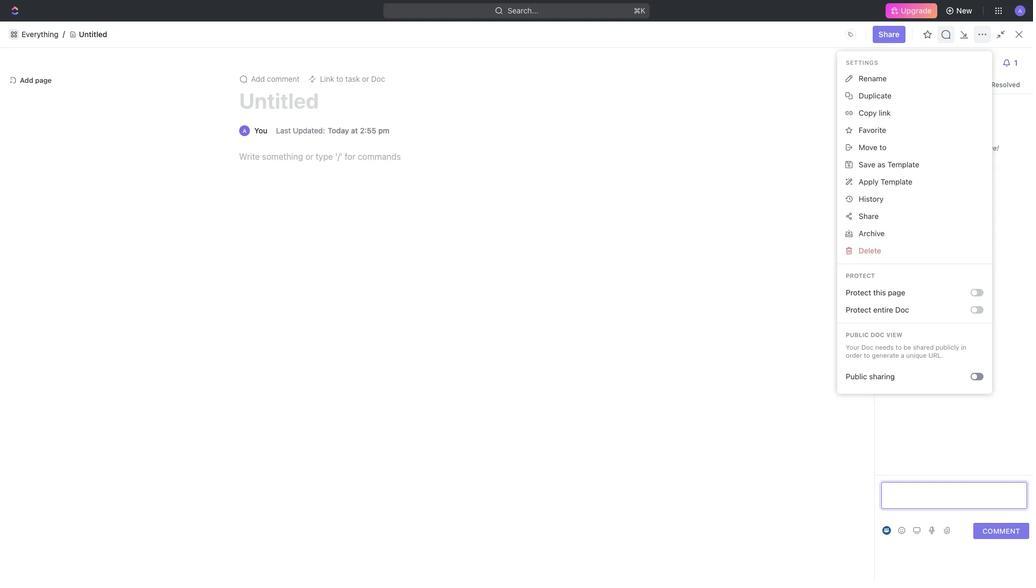 Task type: vqa. For each thing, say whether or not it's contained in the screenshot.
⏎
no



Task type: describe. For each thing, give the bounding box(es) containing it.
be
[[903, 344, 911, 351]]

comment button
[[973, 523, 1029, 539]]

no created by me docs image
[[860, 109, 903, 152]]

opened
[[290, 153, 312, 160]]

new doc button
[[984, 42, 1029, 59]]

enable
[[570, 25, 594, 34]]

save as template button
[[841, 156, 988, 173]]

- table
[[174, 206, 1020, 242]]

upgrade
[[901, 6, 932, 15]]

protect this page
[[846, 288, 905, 297]]

a
[[901, 352, 904, 359]]

save
[[859, 160, 875, 169]]

all
[[823, 153, 830, 160]]

copy
[[859, 108, 877, 117]]

move to
[[859, 143, 886, 152]]

to left be
[[896, 344, 902, 351]]

new doc
[[990, 46, 1022, 55]]

2 will from the left
[[896, 153, 906, 160]]

doc up 'order'
[[861, 344, 873, 351]]

history button
[[841, 190, 988, 208]]

protect for protect entire doc
[[846, 305, 871, 314]]

last updated: today at 2:55 pm
[[276, 126, 390, 135]]

search
[[928, 46, 953, 55]]

everything link
[[22, 30, 58, 39]]

move to button
[[841, 139, 988, 156]]

order
[[846, 352, 862, 359]]

1 cell from the left
[[174, 223, 186, 242]]

duplicate button
[[841, 87, 988, 104]]

entire
[[873, 305, 893, 314]]

everything
[[22, 30, 58, 39]]

comment
[[982, 527, 1020, 535]]

0 horizontal spatial this
[[617, 25, 631, 34]]

by
[[874, 153, 882, 160]]

do you want to enable browser notifications? enable hide this
[[402, 25, 631, 34]]

search...
[[508, 6, 538, 15]]

to right 'want'
[[448, 25, 456, 34]]

favorite
[[859, 126, 886, 134]]

move to button
[[841, 139, 988, 156]]

copy link
[[859, 108, 891, 117]]

page!
[[981, 144, 999, 152]]

new for new doc
[[990, 46, 1006, 55]]

1 vertical spatial this
[[967, 144, 979, 152]]

to right 'order'
[[864, 352, 870, 359]]

hide
[[599, 25, 615, 34]]

date viewed row
[[174, 206, 1020, 223]]

enable
[[458, 25, 481, 34]]

needs
[[875, 344, 894, 351]]

0 horizontal spatial you
[[414, 25, 427, 34]]

doc inside button
[[1008, 46, 1022, 55]]

as
[[877, 160, 885, 169]]

generate
[[872, 352, 899, 359]]

date viewed
[[836, 211, 873, 218]]

docs inside button
[[955, 46, 973, 55]]

on
[[957, 144, 965, 152]]

Search by name... text field
[[849, 185, 985, 201]]

2 column header from the left
[[186, 206, 511, 223]]

created
[[849, 153, 873, 160]]

3 column header from the left
[[511, 206, 618, 223]]

delete button
[[841, 242, 988, 259]]

delete
[[859, 246, 881, 255]]

no
[[909, 144, 919, 152]]

4 column header from the left
[[618, 206, 743, 223]]

doc up needs
[[871, 331, 884, 338]]

apply
[[859, 177, 879, 186]]

2 show from the left
[[908, 153, 924, 160]]

0 vertical spatial page
[[35, 76, 52, 84]]

home
[[26, 72, 46, 81]]

add page
[[20, 76, 52, 84]]

to inside move to button
[[880, 143, 886, 152]]

public sharing
[[846, 372, 895, 381]]

search docs
[[928, 46, 973, 55]]

save as template
[[859, 160, 919, 169]]

1 column header from the left
[[174, 206, 186, 223]]

date viewed button
[[829, 206, 889, 223]]

2:55
[[360, 126, 376, 135]]

2 cell from the left
[[186, 223, 511, 242]]

comments
[[921, 144, 955, 152]]

- row
[[174, 223, 1020, 242]]

history
[[859, 194, 884, 203]]

no recent docs image
[[290, 109, 333, 152]]

do
[[402, 25, 412, 34]]

view
[[886, 331, 902, 338]]

url.
[[928, 352, 943, 359]]

settings
[[846, 59, 878, 66]]

public for public doc view your doc needs to be shared publicly in order to generate a unique url.
[[846, 331, 869, 338]]



Task type: locate. For each thing, give the bounding box(es) containing it.
0 vertical spatial untitled
[[79, 30, 107, 39]]

your up 'order'
[[846, 344, 860, 351]]

your inside public doc view your doc needs to be shared publicly in order to generate a unique url.
[[846, 344, 860, 351]]

0 horizontal spatial page
[[35, 76, 52, 84]]

protect
[[846, 272, 875, 279], [846, 288, 871, 297], [846, 305, 871, 314]]

5 column header from the left
[[743, 206, 829, 223]]

doc
[[1008, 46, 1022, 55], [895, 305, 909, 314], [871, 331, 884, 338], [861, 344, 873, 351]]

here.
[[361, 153, 376, 160], [926, 153, 941, 160]]

0 horizontal spatial new
[[956, 6, 972, 15]]

1 horizontal spatial add
[[251, 75, 265, 83]]

this right on
[[967, 144, 979, 152]]

doc up "resolved"
[[1008, 46, 1022, 55]]

sidebar navigation
[[0, 38, 161, 581]]

date
[[836, 211, 850, 218]]

1 show from the left
[[343, 153, 359, 160]]

add down everything link
[[20, 76, 33, 84]]

this right hide
[[617, 25, 631, 34]]

this
[[617, 25, 631, 34], [967, 144, 979, 152], [873, 288, 886, 297]]

last
[[276, 126, 291, 135]]

1 will from the left
[[332, 153, 341, 160]]

protect for protect
[[846, 272, 875, 279]]

1 vertical spatial share
[[859, 212, 879, 221]]

public inside public doc view your doc needs to be shared publicly in order to generate a unique url.
[[846, 331, 869, 338]]

0 vertical spatial new
[[956, 6, 972, 15]]

5 cell from the left
[[743, 223, 829, 242]]

move
[[859, 143, 877, 152]]

rename
[[859, 74, 887, 83]]

share
[[879, 30, 900, 39], [859, 212, 879, 221]]

4 cell from the left
[[618, 223, 743, 242]]

you right by
[[884, 153, 895, 160]]

add
[[251, 75, 265, 83], [20, 76, 33, 84]]

template
[[887, 160, 919, 169], [881, 177, 912, 186]]

untitled down add comment
[[239, 88, 319, 113]]

protect up protect this page
[[846, 272, 875, 279]]

recently
[[263, 153, 288, 160]]

here. down 2:55
[[361, 153, 376, 160]]

2 here. from the left
[[926, 153, 941, 160]]

1 vertical spatial public
[[846, 372, 867, 381]]

1 horizontal spatial show
[[908, 153, 924, 160]]

1 horizontal spatial your
[[846, 344, 860, 351]]

1 vertical spatial new
[[990, 46, 1006, 55]]

no comments on this page!
[[909, 144, 999, 152]]

0 horizontal spatial untitled
[[79, 30, 107, 39]]

6 cell from the left
[[915, 223, 1001, 242]]

duplicate
[[859, 91, 892, 100]]

add for add page
[[20, 76, 33, 84]]

public down 'order'
[[846, 372, 867, 381]]

2 vertical spatial protect
[[846, 305, 871, 314]]

upgrade link
[[886, 3, 937, 18]]

1 public from the top
[[846, 331, 869, 338]]

1 protect from the top
[[846, 272, 875, 279]]

cell
[[174, 223, 186, 242], [186, 223, 511, 242], [511, 223, 618, 242], [618, 223, 743, 242], [743, 223, 829, 242], [915, 223, 1001, 242], [1001, 223, 1020, 242]]

0 horizontal spatial add
[[20, 76, 33, 84]]

1 vertical spatial you
[[884, 153, 895, 160]]

apply template
[[859, 177, 912, 186]]

2 protect from the top
[[846, 288, 871, 297]]

public up 'order'
[[846, 331, 869, 338]]

want
[[429, 25, 446, 34]]

protect down protect this page
[[846, 305, 871, 314]]

7 cell from the left
[[1001, 223, 1020, 242]]

pm
[[378, 126, 390, 135]]

today
[[328, 126, 349, 135]]

at
[[351, 126, 358, 135]]

show down at
[[343, 153, 359, 160]]

updated:
[[293, 126, 325, 135]]

0 vertical spatial this
[[617, 25, 631, 34]]

your recently opened docs will show here.
[[248, 153, 376, 160]]

rename button
[[841, 70, 988, 87]]

sharing
[[869, 372, 895, 381]]

0 horizontal spatial show
[[343, 153, 359, 160]]

3 cell from the left
[[511, 223, 618, 242]]

0 horizontal spatial will
[[332, 153, 341, 160]]

you
[[414, 25, 427, 34], [884, 153, 895, 160]]

template down "no"
[[887, 160, 919, 169]]

0 horizontal spatial here.
[[361, 153, 376, 160]]

page down everything link
[[35, 76, 52, 84]]

protect for protect this page
[[846, 288, 871, 297]]

in
[[961, 344, 966, 351]]

viewed
[[852, 211, 873, 218]]

0 vertical spatial share
[[879, 30, 900, 39]]

notifications?
[[514, 25, 562, 34]]

page up entire
[[888, 288, 905, 297]]

new
[[956, 6, 972, 15], [990, 46, 1006, 55]]

1 vertical spatial untitled
[[239, 88, 319, 113]]

3 protect from the top
[[846, 305, 871, 314]]

browser
[[483, 25, 512, 34]]

public for public sharing
[[846, 372, 867, 381]]

share down the 'history'
[[859, 212, 879, 221]]

apply template button
[[841, 173, 988, 190]]

publicly
[[936, 344, 959, 351]]

unique
[[906, 352, 927, 359]]

1 horizontal spatial here.
[[926, 153, 941, 160]]

archive button
[[841, 225, 988, 242]]

add comment
[[251, 75, 300, 83]]

1 horizontal spatial untitled
[[239, 88, 319, 113]]

column header
[[174, 206, 186, 223], [186, 206, 511, 223], [511, 206, 618, 223], [618, 206, 743, 223], [743, 206, 829, 223]]

search docs button
[[913, 42, 980, 59]]

1 horizontal spatial page
[[888, 288, 905, 297]]

1 vertical spatial your
[[846, 344, 860, 351]]

new for new
[[956, 6, 972, 15]]

new up "resolved"
[[990, 46, 1006, 55]]

docs
[[180, 46, 198, 55], [955, 46, 973, 55], [314, 153, 330, 160], [832, 153, 848, 160]]

link
[[879, 108, 891, 117]]

0 vertical spatial public
[[846, 331, 869, 338]]

template inside 'button'
[[887, 160, 919, 169]]

favorite button
[[841, 122, 988, 139]]

0 vertical spatial template
[[887, 160, 919, 169]]

share button
[[841, 208, 988, 225]]

home link
[[4, 68, 156, 86]]

will
[[332, 153, 341, 160], [896, 153, 906, 160]]

1 horizontal spatial you
[[884, 153, 895, 160]]

0 vertical spatial protect
[[846, 272, 875, 279]]

1 horizontal spatial will
[[896, 153, 906, 160]]

comment
[[267, 75, 300, 83]]

template inside button
[[881, 177, 912, 186]]

resolved
[[991, 81, 1020, 88]]

2 vertical spatial this
[[873, 288, 886, 297]]

to up all docs created by you will show here.
[[880, 143, 886, 152]]

0 horizontal spatial your
[[248, 153, 261, 160]]

show down "no"
[[908, 153, 924, 160]]

1 vertical spatial page
[[888, 288, 905, 297]]

here. down comments
[[926, 153, 941, 160]]

protect entire doc
[[846, 305, 909, 314]]

template down "save as template"
[[881, 177, 912, 186]]

add for add comment
[[251, 75, 265, 83]]

this up "protect entire doc"
[[873, 288, 886, 297]]

your
[[248, 153, 261, 160], [846, 344, 860, 351]]

doc right entire
[[895, 305, 909, 314]]

share down upgrade link
[[879, 30, 900, 39]]

-
[[836, 228, 839, 237]]

copy link button
[[841, 104, 988, 122]]

all docs created by you will show here.
[[823, 153, 941, 160]]

1 horizontal spatial new
[[990, 46, 1006, 55]]

1 vertical spatial template
[[881, 177, 912, 186]]

shared
[[913, 344, 934, 351]]

you right do
[[414, 25, 427, 34]]

2 horizontal spatial this
[[967, 144, 979, 152]]

your left recently
[[248, 153, 261, 160]]

1 here. from the left
[[361, 153, 376, 160]]

2 public from the top
[[846, 372, 867, 381]]

new button
[[941, 2, 979, 19]]

public doc view your doc needs to be shared publicly in order to generate a unique url.
[[846, 331, 966, 359]]

0 vertical spatial you
[[414, 25, 427, 34]]

⌘k
[[634, 6, 645, 15]]

protect up "protect entire doc"
[[846, 288, 871, 297]]

share inside button
[[859, 212, 879, 221]]

new up search docs
[[956, 6, 972, 15]]

1 horizontal spatial this
[[873, 288, 886, 297]]

0 vertical spatial your
[[248, 153, 261, 160]]

archive
[[859, 229, 885, 238]]

add left comment
[[251, 75, 265, 83]]

untitled up home "link"
[[79, 30, 107, 39]]

1 vertical spatial protect
[[846, 288, 871, 297]]

untitled
[[79, 30, 107, 39], [239, 88, 319, 113]]



